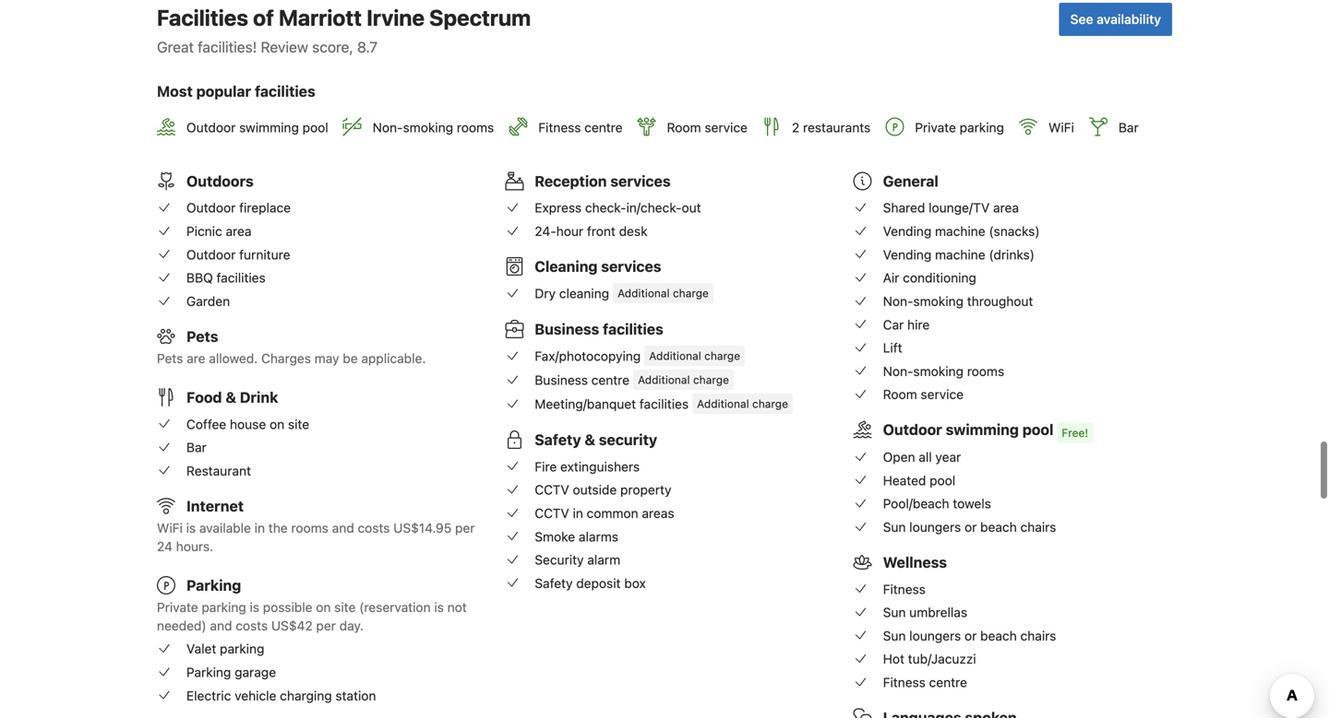 Task type: vqa. For each thing, say whether or not it's contained in the screenshot.
charge for Dry cleaning
yes



Task type: describe. For each thing, give the bounding box(es) containing it.
1 horizontal spatial in
[[573, 506, 583, 521]]

on inside private parking is possible on site (reservation is not needed) and costs us$42 per day.
[[316, 600, 331, 616]]

2 beach from the top
[[980, 629, 1017, 644]]

in/check-
[[626, 200, 682, 216]]

fire
[[535, 459, 557, 475]]

electric
[[186, 689, 231, 704]]

bbq
[[186, 271, 213, 286]]

2 vertical spatial pool
[[930, 473, 956, 489]]

business centre additional charge
[[535, 373, 729, 388]]

smoke alarms
[[535, 530, 618, 545]]

hire
[[907, 317, 930, 333]]

express check-in/check-out
[[535, 200, 701, 216]]

outdoors
[[186, 172, 254, 190]]

0 horizontal spatial pool
[[302, 120, 328, 135]]

costs inside the wifi is available in the rooms and costs us$14.95 per 24 hours.
[[358, 521, 390, 536]]

hot tub/jacuzzi
[[883, 652, 976, 667]]

parking for parking garage
[[186, 665, 231, 681]]

facilities for meeting/banquet
[[639, 397, 689, 412]]

per inside the wifi is available in the rooms and costs us$14.95 per 24 hours.
[[455, 521, 475, 536]]

0 vertical spatial service
[[705, 120, 748, 135]]

hours.
[[176, 539, 213, 555]]

2 vertical spatial smoking
[[913, 364, 964, 379]]

tub/jacuzzi
[[908, 652, 976, 667]]

1 vertical spatial non-smoking rooms
[[883, 364, 1004, 379]]

pool/beach
[[883, 497, 949, 512]]

front
[[587, 224, 616, 239]]

1 horizontal spatial rooms
[[457, 120, 494, 135]]

charge for business centre
[[693, 374, 729, 387]]

safety for safety deposit box
[[535, 576, 573, 592]]

0 vertical spatial non-smoking rooms
[[373, 120, 494, 135]]

per inside private parking is possible on site (reservation is not needed) and costs us$42 per day.
[[316, 619, 336, 634]]

1 sun from the top
[[883, 520, 906, 535]]

air conditioning
[[883, 271, 976, 286]]

allowed.
[[209, 351, 258, 366]]

charge for meeting/banquet facilities
[[752, 398, 788, 411]]

shared
[[883, 200, 925, 216]]

open all year
[[883, 450, 961, 465]]

1 vertical spatial outdoor swimming pool
[[883, 422, 1053, 439]]

see availability button
[[1059, 3, 1172, 36]]

cleaning
[[559, 286, 609, 301]]

outdoor fireplace
[[186, 200, 291, 216]]

and inside the wifi is available in the rooms and costs us$14.95 per 24 hours.
[[332, 521, 354, 536]]

2 chairs from the top
[[1020, 629, 1056, 644]]

0 horizontal spatial swimming
[[239, 120, 299, 135]]

0 horizontal spatial area
[[226, 224, 252, 239]]

fax/photocopying
[[535, 349, 641, 364]]

cleaning services
[[535, 258, 661, 276]]

outdoor up picnic
[[186, 200, 236, 216]]

parking for private parking is possible on site (reservation is not needed) and costs us$42 per day.
[[202, 600, 246, 616]]

furniture
[[239, 247, 290, 262]]

see
[[1070, 12, 1093, 27]]

all
[[919, 450, 932, 465]]

pets are allowed. charges may be applicable.
[[157, 351, 426, 366]]

0 horizontal spatial site
[[288, 417, 309, 432]]

facilities for bbq
[[216, 271, 266, 286]]

towels
[[953, 497, 991, 512]]

most popular facilities
[[157, 83, 315, 100]]

outdoor up open all year
[[883, 422, 942, 439]]

1 horizontal spatial area
[[993, 200, 1019, 216]]

most
[[157, 83, 193, 100]]

of
[[253, 5, 274, 31]]

day.
[[339, 619, 364, 634]]

score,
[[312, 38, 353, 56]]

0 vertical spatial outdoor swimming pool
[[186, 120, 328, 135]]

security alarm
[[535, 553, 620, 568]]

facilities of marriott irvine spectrum great facilities! review score, 8.7
[[157, 5, 531, 56]]

safety & security
[[535, 431, 657, 449]]

conditioning
[[903, 271, 976, 286]]

charges
[[261, 351, 311, 366]]

1 chairs from the top
[[1020, 520, 1056, 535]]

lounge/tv
[[929, 200, 990, 216]]

wellness
[[883, 554, 947, 572]]

24
[[157, 539, 173, 555]]

charge for dry cleaning
[[673, 287, 709, 300]]

1 vertical spatial fitness
[[883, 582, 926, 597]]

outdoor furniture
[[186, 247, 290, 262]]

popular
[[196, 83, 251, 100]]

air
[[883, 271, 899, 286]]

free!
[[1062, 427, 1088, 440]]

facilities for business
[[603, 321, 663, 338]]

sun umbrellas
[[883, 606, 967, 621]]

heated pool
[[883, 473, 956, 489]]

review
[[261, 38, 308, 56]]

parking for private parking
[[960, 120, 1004, 135]]

1 horizontal spatial swimming
[[946, 422, 1019, 439]]

1 vertical spatial room
[[883, 387, 917, 403]]

open
[[883, 450, 915, 465]]

great
[[157, 38, 194, 56]]

valet parking
[[186, 642, 264, 657]]

rooms inside the wifi is available in the rooms and costs us$14.95 per 24 hours.
[[291, 521, 329, 536]]

general
[[883, 172, 939, 190]]

out
[[682, 200, 701, 216]]

not
[[447, 600, 467, 616]]

1 or from the top
[[965, 520, 977, 535]]

24-
[[535, 224, 556, 239]]

0 vertical spatial room service
[[667, 120, 748, 135]]

parking garage
[[186, 665, 276, 681]]

garden
[[186, 294, 230, 309]]

2 sun loungers or beach chairs from the top
[[883, 629, 1056, 644]]

lift
[[883, 341, 902, 356]]

express
[[535, 200, 582, 216]]

2 horizontal spatial is
[[434, 600, 444, 616]]

heated
[[883, 473, 926, 489]]

picnic area
[[186, 224, 252, 239]]

additional inside fax/photocopying additional charge
[[649, 350, 701, 363]]

2 vertical spatial non-
[[883, 364, 913, 379]]

internet
[[186, 498, 244, 515]]

valet
[[186, 642, 216, 657]]

car
[[883, 317, 904, 333]]

fireplace
[[239, 200, 291, 216]]

2 loungers from the top
[[909, 629, 961, 644]]

wifi for wifi is available in the rooms and costs us$14.95 per 24 hours.
[[157, 521, 183, 536]]

pool/beach towels
[[883, 497, 991, 512]]

costs inside private parking is possible on site (reservation is not needed) and costs us$42 per day.
[[236, 619, 268, 634]]

1 vertical spatial service
[[921, 387, 964, 403]]

private for private parking is possible on site (reservation is not needed) and costs us$42 per day.
[[157, 600, 198, 616]]

8.7
[[357, 38, 378, 56]]

shared lounge/tv area
[[883, 200, 1019, 216]]

car hire
[[883, 317, 930, 333]]

pets for pets
[[186, 328, 218, 346]]

desk
[[619, 224, 648, 239]]

box
[[624, 576, 646, 592]]

0 vertical spatial centre
[[584, 120, 623, 135]]

charging
[[280, 689, 332, 704]]

& for food
[[226, 389, 236, 407]]

restaurant
[[186, 464, 251, 479]]



Task type: locate. For each thing, give the bounding box(es) containing it.
0 vertical spatial beach
[[980, 520, 1017, 535]]

0 vertical spatial wifi
[[1049, 120, 1074, 135]]

pets up the are
[[186, 328, 218, 346]]

room
[[667, 120, 701, 135], [883, 387, 917, 403]]

parking
[[960, 120, 1004, 135], [202, 600, 246, 616], [220, 642, 264, 657]]

1 vertical spatial machine
[[935, 247, 985, 262]]

0 vertical spatial rooms
[[457, 120, 494, 135]]

station
[[335, 689, 376, 704]]

1 vertical spatial parking
[[202, 600, 246, 616]]

2 horizontal spatial pool
[[1022, 422, 1053, 439]]

0 horizontal spatial wifi
[[157, 521, 183, 536]]

0 horizontal spatial rooms
[[291, 521, 329, 536]]

0 horizontal spatial fitness centre
[[538, 120, 623, 135]]

pool
[[302, 120, 328, 135], [1022, 422, 1053, 439], [930, 473, 956, 489]]

(reservation
[[359, 600, 431, 616]]

possible
[[263, 600, 312, 616]]

1 vertical spatial parking
[[186, 665, 231, 681]]

pets
[[186, 328, 218, 346], [157, 351, 183, 366]]

umbrellas
[[909, 606, 967, 621]]

1 vertical spatial area
[[226, 224, 252, 239]]

pool left free!
[[1022, 422, 1053, 439]]

1 horizontal spatial bar
[[1119, 120, 1139, 135]]

cctv up smoke
[[535, 506, 569, 521]]

additional for centre
[[638, 374, 690, 387]]

charge inside meeting/banquet facilities additional charge
[[752, 398, 788, 411]]

1 horizontal spatial wifi
[[1049, 120, 1074, 135]]

0 vertical spatial cctv
[[535, 483, 569, 498]]

irvine
[[367, 5, 425, 31]]

1 horizontal spatial outdoor swimming pool
[[883, 422, 1053, 439]]

facilities down business centre additional charge
[[639, 397, 689, 412]]

0 vertical spatial chairs
[[1020, 520, 1056, 535]]

room up the out at top
[[667, 120, 701, 135]]

1 vertical spatial sun loungers or beach chairs
[[883, 629, 1056, 644]]

services up dry cleaning additional charge
[[601, 258, 661, 276]]

private parking is possible on site (reservation is not needed) and costs us$42 per day.
[[157, 600, 467, 634]]

cctv down fire
[[535, 483, 569, 498]]

fitness down hot
[[883, 676, 926, 691]]

1 sun loungers or beach chairs from the top
[[883, 520, 1056, 535]]

availability
[[1097, 12, 1161, 27]]

1 parking from the top
[[186, 577, 241, 595]]

1 vertical spatial rooms
[[967, 364, 1004, 379]]

0 vertical spatial pool
[[302, 120, 328, 135]]

service
[[705, 120, 748, 135], [921, 387, 964, 403]]

per right us$14.95
[[455, 521, 475, 536]]

in left the "the"
[[254, 521, 265, 536]]

food & drink
[[186, 389, 278, 407]]

on right possible
[[316, 600, 331, 616]]

and
[[332, 521, 354, 536], [210, 619, 232, 634]]

1 vertical spatial costs
[[236, 619, 268, 634]]

0 horizontal spatial in
[[254, 521, 265, 536]]

per left day.
[[316, 619, 336, 634]]

is inside the wifi is available in the rooms and costs us$14.95 per 24 hours.
[[186, 521, 196, 536]]

safety down security
[[535, 576, 573, 592]]

2 parking from the top
[[186, 665, 231, 681]]

1 safety from the top
[[535, 431, 581, 449]]

0 vertical spatial safety
[[535, 431, 581, 449]]

cleaning
[[535, 258, 598, 276]]

are
[[187, 351, 205, 366]]

1 cctv from the top
[[535, 483, 569, 498]]

pool down score,
[[302, 120, 328, 135]]

charge inside dry cleaning additional charge
[[673, 287, 709, 300]]

swimming up year
[[946, 422, 1019, 439]]

fitness down wellness on the bottom right of page
[[883, 582, 926, 597]]

restaurants
[[803, 120, 871, 135]]

1 machine from the top
[[935, 224, 985, 239]]

0 vertical spatial area
[[993, 200, 1019, 216]]

sun
[[883, 520, 906, 535], [883, 606, 906, 621], [883, 629, 906, 644]]

machine for (snacks)
[[935, 224, 985, 239]]

throughout
[[967, 294, 1033, 309]]

service left 2
[[705, 120, 748, 135]]

services up 'in/check-' on the top of page
[[610, 172, 671, 190]]

1 horizontal spatial fitness centre
[[883, 676, 967, 691]]

0 vertical spatial loungers
[[909, 520, 961, 535]]

2 machine from the top
[[935, 247, 985, 262]]

1 vertical spatial sun
[[883, 606, 906, 621]]

private up needed) on the bottom left of the page
[[157, 600, 198, 616]]

reception
[[535, 172, 607, 190]]

0 vertical spatial sun loungers or beach chairs
[[883, 520, 1056, 535]]

centre down fax/photocopying
[[591, 373, 630, 388]]

1 horizontal spatial non-smoking rooms
[[883, 364, 1004, 379]]

0 vertical spatial or
[[965, 520, 977, 535]]

facilities
[[157, 5, 248, 31]]

parking for valet parking
[[220, 642, 264, 657]]

vending machine (snacks)
[[883, 224, 1040, 239]]

needed)
[[157, 619, 206, 634]]

1 vertical spatial private
[[157, 600, 198, 616]]

1 horizontal spatial costs
[[358, 521, 390, 536]]

chairs
[[1020, 520, 1056, 535], [1020, 629, 1056, 644]]

2 or from the top
[[965, 629, 977, 644]]

1 vertical spatial room service
[[883, 387, 964, 403]]

0 vertical spatial room
[[667, 120, 701, 135]]

1 vertical spatial services
[[601, 258, 661, 276]]

fitness
[[538, 120, 581, 135], [883, 582, 926, 597], [883, 676, 926, 691]]

charge
[[673, 287, 709, 300], [704, 350, 740, 363], [693, 374, 729, 387], [752, 398, 788, 411]]

non- down the 8.7
[[373, 120, 403, 135]]

0 vertical spatial site
[[288, 417, 309, 432]]

on right house
[[270, 417, 284, 432]]

parking for parking
[[186, 577, 241, 595]]

bbq facilities
[[186, 271, 266, 286]]

0 vertical spatial pets
[[186, 328, 218, 346]]

parking up valet parking
[[202, 600, 246, 616]]

charge inside fax/photocopying additional charge
[[704, 350, 740, 363]]

sun loungers or beach chairs down towels on the right of page
[[883, 520, 1056, 535]]

vending down 'shared'
[[883, 224, 932, 239]]

1 vending from the top
[[883, 224, 932, 239]]

business up meeting/banquet
[[535, 373, 588, 388]]

hot
[[883, 652, 904, 667]]

and inside private parking is possible on site (reservation is not needed) and costs us$42 per day.
[[210, 619, 232, 634]]

0 vertical spatial on
[[270, 417, 284, 432]]

additional
[[618, 287, 670, 300], [649, 350, 701, 363], [638, 374, 690, 387], [697, 398, 749, 411]]

services for reception services
[[610, 172, 671, 190]]

loungers down umbrellas
[[909, 629, 961, 644]]

in
[[573, 506, 583, 521], [254, 521, 265, 536]]

loungers down 'pool/beach towels'
[[909, 520, 961, 535]]

room service up the out at top
[[667, 120, 748, 135]]

alarm
[[587, 553, 620, 568]]

extinguishers
[[560, 459, 640, 475]]

1 horizontal spatial room
[[883, 387, 917, 403]]

facilities up fax/photocopying additional charge
[[603, 321, 663, 338]]

1 horizontal spatial pool
[[930, 473, 956, 489]]

1 horizontal spatial service
[[921, 387, 964, 403]]

1 vertical spatial &
[[585, 431, 595, 449]]

costs left us$14.95
[[358, 521, 390, 536]]

2 sun from the top
[[883, 606, 906, 621]]

0 vertical spatial costs
[[358, 521, 390, 536]]

additional inside dry cleaning additional charge
[[618, 287, 670, 300]]

security
[[535, 553, 584, 568]]

swimming down most popular facilities
[[239, 120, 299, 135]]

facilities!
[[198, 38, 257, 56]]

& right food on the left
[[226, 389, 236, 407]]

1 vertical spatial smoking
[[913, 294, 964, 309]]

private up general
[[915, 120, 956, 135]]

0 horizontal spatial per
[[316, 619, 336, 634]]

additional inside business centre additional charge
[[638, 374, 690, 387]]

services for cleaning services
[[601, 258, 661, 276]]

fitness centre down hot tub/jacuzzi
[[883, 676, 967, 691]]

is left not
[[434, 600, 444, 616]]

pets for pets are allowed. charges may be applicable.
[[157, 351, 183, 366]]

smoke
[[535, 530, 575, 545]]

cctv for cctv outside property
[[535, 483, 569, 498]]

business for business centre additional charge
[[535, 373, 588, 388]]

additional for facilities
[[697, 398, 749, 411]]

0 horizontal spatial &
[[226, 389, 236, 407]]

deposit
[[576, 576, 621, 592]]

area up the (snacks)
[[993, 200, 1019, 216]]

1 horizontal spatial is
[[250, 600, 259, 616]]

centre
[[584, 120, 623, 135], [591, 373, 630, 388], [929, 676, 967, 691]]

security
[[599, 431, 657, 449]]

business up fax/photocopying
[[535, 321, 599, 338]]

business facilities
[[535, 321, 663, 338]]

outdoor down picnic
[[186, 247, 236, 262]]

applicable.
[[361, 351, 426, 366]]

reception services
[[535, 172, 671, 190]]

& for safety
[[585, 431, 595, 449]]

0 vertical spatial non-
[[373, 120, 403, 135]]

business
[[535, 321, 599, 338], [535, 373, 588, 388]]

safety up fire
[[535, 431, 581, 449]]

1 vertical spatial centre
[[591, 373, 630, 388]]

0 horizontal spatial and
[[210, 619, 232, 634]]

coffee house on site
[[186, 417, 309, 432]]

room down the lift
[[883, 387, 917, 403]]

private parking
[[915, 120, 1004, 135]]

1 vertical spatial fitness centre
[[883, 676, 967, 691]]

cctv outside property
[[535, 483, 671, 498]]

site right house
[[288, 417, 309, 432]]

2 cctv from the top
[[535, 506, 569, 521]]

vending for vending machine (snacks)
[[883, 224, 932, 239]]

per
[[455, 521, 475, 536], [316, 619, 336, 634]]

dry
[[535, 286, 556, 301]]

house
[[230, 417, 266, 432]]

1 vertical spatial site
[[334, 600, 356, 616]]

0 vertical spatial swimming
[[239, 120, 299, 135]]

room service down the lift
[[883, 387, 964, 403]]

2 horizontal spatial rooms
[[967, 364, 1004, 379]]

1 beach from the top
[[980, 520, 1017, 535]]

facilities down review
[[255, 83, 315, 100]]

0 horizontal spatial pets
[[157, 351, 183, 366]]

2 restaurants
[[792, 120, 871, 135]]

0 vertical spatial sun
[[883, 520, 906, 535]]

0 vertical spatial parking
[[960, 120, 1004, 135]]

facilities down outdoor furniture
[[216, 271, 266, 286]]

is up hours. on the bottom of the page
[[186, 521, 196, 536]]

0 vertical spatial &
[[226, 389, 236, 407]]

costs up valet parking
[[236, 619, 268, 634]]

wifi inside the wifi is available in the rooms and costs us$14.95 per 24 hours.
[[157, 521, 183, 536]]

fitness centre up reception
[[538, 120, 623, 135]]

additional for cleaning
[[618, 287, 670, 300]]

outdoor swimming pool
[[186, 120, 328, 135], [883, 422, 1053, 439]]

charge inside business centre additional charge
[[693, 374, 729, 387]]

services
[[610, 172, 671, 190], [601, 258, 661, 276]]

vending
[[883, 224, 932, 239], [883, 247, 932, 262]]

0 vertical spatial fitness
[[538, 120, 581, 135]]

1 vertical spatial chairs
[[1020, 629, 1056, 644]]

dry cleaning additional charge
[[535, 286, 709, 301]]

0 vertical spatial fitness centre
[[538, 120, 623, 135]]

is left possible
[[250, 600, 259, 616]]

& up fire extinguishers
[[585, 431, 595, 449]]

hour
[[556, 224, 583, 239]]

non- up car
[[883, 294, 913, 309]]

1 vertical spatial bar
[[186, 440, 207, 456]]

0 vertical spatial smoking
[[403, 120, 453, 135]]

outdoor
[[186, 120, 236, 135], [186, 200, 236, 216], [186, 247, 236, 262], [883, 422, 942, 439]]

24-hour front desk
[[535, 224, 648, 239]]

fitness up reception
[[538, 120, 581, 135]]

1 loungers from the top
[[909, 520, 961, 535]]

1 horizontal spatial room service
[[883, 387, 964, 403]]

1 business from the top
[[535, 321, 599, 338]]

machine for (drinks)
[[935, 247, 985, 262]]

centre down the tub/jacuzzi
[[929, 676, 967, 691]]

outdoor down popular
[[186, 120, 236, 135]]

3 sun from the top
[[883, 629, 906, 644]]

non-
[[373, 120, 403, 135], [883, 294, 913, 309], [883, 364, 913, 379]]

year
[[935, 450, 961, 465]]

2 vertical spatial fitness
[[883, 676, 926, 691]]

private
[[915, 120, 956, 135], [157, 600, 198, 616]]

cctv
[[535, 483, 569, 498], [535, 506, 569, 521]]

1 vertical spatial safety
[[535, 576, 573, 592]]

be
[[343, 351, 358, 366]]

and right the "the"
[[332, 521, 354, 536]]

1 vertical spatial non-
[[883, 294, 913, 309]]

pool up 'pool/beach towels'
[[930, 473, 956, 489]]

(drinks)
[[989, 247, 1035, 262]]

sun up hot
[[883, 629, 906, 644]]

outdoor swimming pool up year
[[883, 422, 1053, 439]]

vending up air on the right top of the page
[[883, 247, 932, 262]]

sun loungers or beach chairs up the tub/jacuzzi
[[883, 629, 1056, 644]]

private for private parking
[[915, 120, 956, 135]]

1 vertical spatial beach
[[980, 629, 1017, 644]]

site up day.
[[334, 600, 356, 616]]

vending for vending machine (drinks)
[[883, 247, 932, 262]]

see availability
[[1070, 12, 1161, 27]]

available
[[199, 521, 251, 536]]

2 safety from the top
[[535, 576, 573, 592]]

facilities
[[255, 83, 315, 100], [216, 271, 266, 286], [603, 321, 663, 338], [639, 397, 689, 412]]

1 vertical spatial loungers
[[909, 629, 961, 644]]

sun down pool/beach
[[883, 520, 906, 535]]

0 horizontal spatial costs
[[236, 619, 268, 634]]

0 vertical spatial machine
[[935, 224, 985, 239]]

parking down hours. on the bottom of the page
[[186, 577, 241, 595]]

additional inside meeting/banquet facilities additional charge
[[697, 398, 749, 411]]

non- down the lift
[[883, 364, 913, 379]]

service up year
[[921, 387, 964, 403]]

1 vertical spatial or
[[965, 629, 977, 644]]

outside
[[573, 483, 617, 498]]

meeting/banquet
[[535, 397, 636, 412]]

0 horizontal spatial room service
[[667, 120, 748, 135]]

1 horizontal spatial private
[[915, 120, 956, 135]]

cctv for cctv in common areas
[[535, 506, 569, 521]]

fax/photocopying additional charge
[[535, 349, 740, 364]]

2 vertical spatial parking
[[220, 642, 264, 657]]

2 business from the top
[[535, 373, 588, 388]]

safety for safety & security
[[535, 431, 581, 449]]

area down 'outdoor fireplace'
[[226, 224, 252, 239]]

0 horizontal spatial private
[[157, 600, 198, 616]]

machine down vending machine (snacks)
[[935, 247, 985, 262]]

2 vertical spatial centre
[[929, 676, 967, 691]]

parking up parking garage
[[220, 642, 264, 657]]

machine down lounge/tv at the right of page
[[935, 224, 985, 239]]

parking up electric on the bottom of the page
[[186, 665, 231, 681]]

common
[[587, 506, 638, 521]]

0 horizontal spatial room
[[667, 120, 701, 135]]

1 horizontal spatial and
[[332, 521, 354, 536]]

1 horizontal spatial site
[[334, 600, 356, 616]]

the
[[268, 521, 288, 536]]

0 vertical spatial services
[[610, 172, 671, 190]]

private inside private parking is possible on site (reservation is not needed) and costs us$42 per day.
[[157, 600, 198, 616]]

2 vending from the top
[[883, 247, 932, 262]]

outdoor swimming pool down most popular facilities
[[186, 120, 328, 135]]

or up the tub/jacuzzi
[[965, 629, 977, 644]]

0 vertical spatial business
[[535, 321, 599, 338]]

and up valet parking
[[210, 619, 232, 634]]

business for business facilities
[[535, 321, 599, 338]]

spectrum
[[429, 5, 531, 31]]

1 vertical spatial and
[[210, 619, 232, 634]]

1 vertical spatial on
[[316, 600, 331, 616]]

wifi for wifi
[[1049, 120, 1074, 135]]

fire extinguishers
[[535, 459, 640, 475]]

in inside the wifi is available in the rooms and costs us$14.95 per 24 hours.
[[254, 521, 265, 536]]

0 horizontal spatial bar
[[186, 440, 207, 456]]

0 vertical spatial bar
[[1119, 120, 1139, 135]]

may
[[314, 351, 339, 366]]

in up the smoke alarms
[[573, 506, 583, 521]]

0 horizontal spatial on
[[270, 417, 284, 432]]

parking inside private parking is possible on site (reservation is not needed) and costs us$42 per day.
[[202, 600, 246, 616]]

site inside private parking is possible on site (reservation is not needed) and costs us$42 per day.
[[334, 600, 356, 616]]

centre up reception services
[[584, 120, 623, 135]]

or down towels on the right of page
[[965, 520, 977, 535]]

parking up lounge/tv at the right of page
[[960, 120, 1004, 135]]

0 vertical spatial per
[[455, 521, 475, 536]]

loungers
[[909, 520, 961, 535], [909, 629, 961, 644]]

sun left umbrellas
[[883, 606, 906, 621]]

pets left the are
[[157, 351, 183, 366]]



